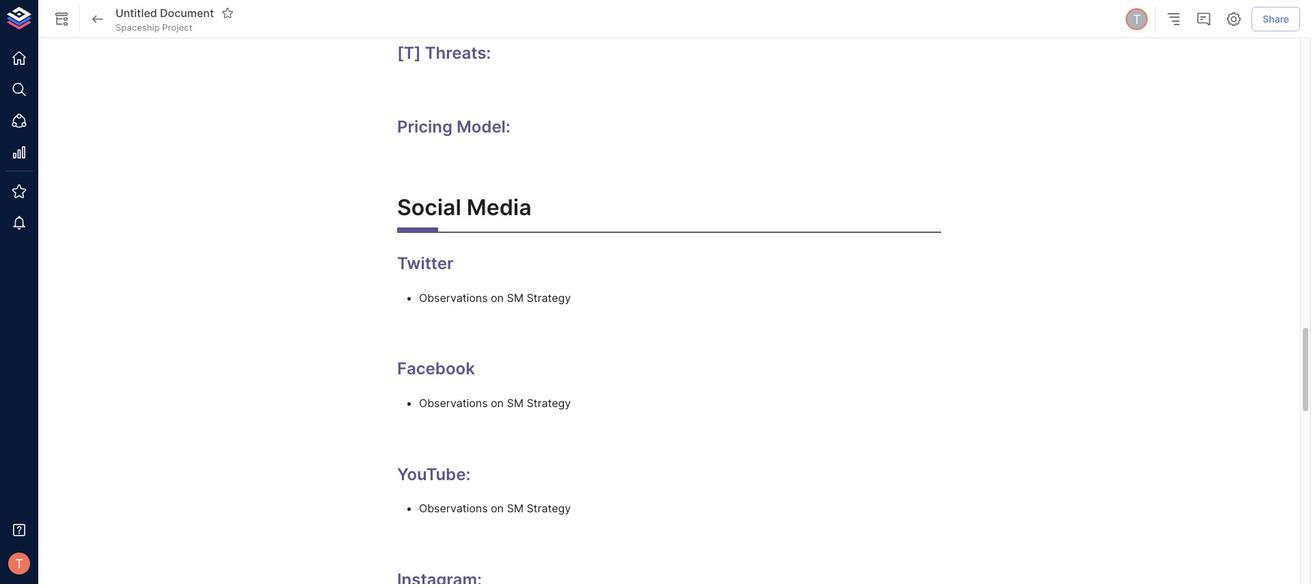 Task type: vqa. For each thing, say whether or not it's contained in the screenshot.
[T] Threats:
yes



Task type: locate. For each thing, give the bounding box(es) containing it.
observations down the 'youtube:'
[[419, 502, 488, 516]]

2 vertical spatial observations on sm strategy
[[419, 502, 571, 516]]

[t] threats:
[[397, 43, 491, 63]]

strategy
[[527, 291, 571, 305], [527, 396, 571, 410], [527, 502, 571, 516]]

pricing
[[397, 117, 452, 136]]

2 sm from the top
[[507, 396, 524, 410]]

table of contents image
[[1166, 11, 1182, 27]]

1 vertical spatial observations
[[419, 396, 488, 410]]

observations
[[419, 291, 488, 305], [419, 396, 488, 410], [419, 502, 488, 516]]

untitled document
[[116, 6, 214, 20]]

observations on sm strategy
[[419, 291, 571, 305], [419, 396, 571, 410], [419, 502, 571, 516]]

3 strategy from the top
[[527, 502, 571, 516]]

2 vertical spatial sm
[[507, 502, 524, 516]]

observations down twitter
[[419, 291, 488, 305]]

1 horizontal spatial t
[[1133, 12, 1141, 27]]

1 sm from the top
[[507, 291, 524, 305]]

1 vertical spatial t button
[[4, 549, 34, 579]]

0 vertical spatial observations on sm strategy
[[419, 291, 571, 305]]

1 vertical spatial on
[[491, 396, 504, 410]]

0 vertical spatial strategy
[[527, 291, 571, 305]]

0 horizontal spatial t button
[[4, 549, 34, 579]]

0 horizontal spatial t
[[15, 556, 23, 571]]

3 observations on sm strategy from the top
[[419, 502, 571, 516]]

1 vertical spatial sm
[[507, 396, 524, 410]]

1 strategy from the top
[[527, 291, 571, 305]]

1 vertical spatial t
[[15, 556, 23, 571]]

1 vertical spatial strategy
[[527, 396, 571, 410]]

spaceship
[[116, 22, 160, 33]]

on
[[491, 291, 504, 305], [491, 396, 504, 410], [491, 502, 504, 516]]

3 on from the top
[[491, 502, 504, 516]]

observations down facebook
[[419, 396, 488, 410]]

[t]
[[397, 43, 421, 63]]

0 vertical spatial t
[[1133, 12, 1141, 27]]

share button
[[1252, 7, 1300, 32]]

1 on from the top
[[491, 291, 504, 305]]

2 vertical spatial strategy
[[527, 502, 571, 516]]

2 vertical spatial observations
[[419, 502, 488, 516]]

t
[[1133, 12, 1141, 27], [15, 556, 23, 571]]

0 vertical spatial t button
[[1124, 6, 1150, 32]]

0 vertical spatial observations
[[419, 291, 488, 305]]

twitter
[[397, 254, 454, 273]]

2 vertical spatial on
[[491, 502, 504, 516]]

3 observations from the top
[[419, 502, 488, 516]]

0 vertical spatial sm
[[507, 291, 524, 305]]

sm
[[507, 291, 524, 305], [507, 396, 524, 410], [507, 502, 524, 516]]

t button
[[1124, 6, 1150, 32], [4, 549, 34, 579]]

1 vertical spatial observations on sm strategy
[[419, 396, 571, 410]]

0 vertical spatial on
[[491, 291, 504, 305]]

settings image
[[1226, 11, 1242, 27]]



Task type: describe. For each thing, give the bounding box(es) containing it.
share
[[1263, 13, 1289, 24]]

1 observations on sm strategy from the top
[[419, 291, 571, 305]]

2 strategy from the top
[[527, 396, 571, 410]]

social
[[397, 194, 461, 221]]

untitled
[[116, 6, 157, 20]]

spaceship project
[[116, 22, 192, 33]]

favorite image
[[221, 7, 234, 19]]

threats:
[[425, 43, 491, 63]]

2 observations on sm strategy from the top
[[419, 396, 571, 410]]

show wiki image
[[53, 11, 70, 27]]

2 on from the top
[[491, 396, 504, 410]]

comments image
[[1196, 11, 1212, 27]]

facebook
[[397, 359, 475, 379]]

1 horizontal spatial t button
[[1124, 6, 1150, 32]]

2 observations from the top
[[419, 396, 488, 410]]

3 sm from the top
[[507, 502, 524, 516]]

document
[[160, 6, 214, 20]]

spaceship project link
[[116, 21, 192, 34]]

model:
[[457, 117, 511, 136]]

media
[[467, 194, 532, 221]]

project
[[162, 22, 192, 33]]

social media
[[397, 194, 532, 221]]

1 observations from the top
[[419, 291, 488, 305]]

pricing model:
[[397, 117, 511, 136]]

go back image
[[90, 11, 106, 27]]

youtube:
[[397, 465, 471, 485]]



